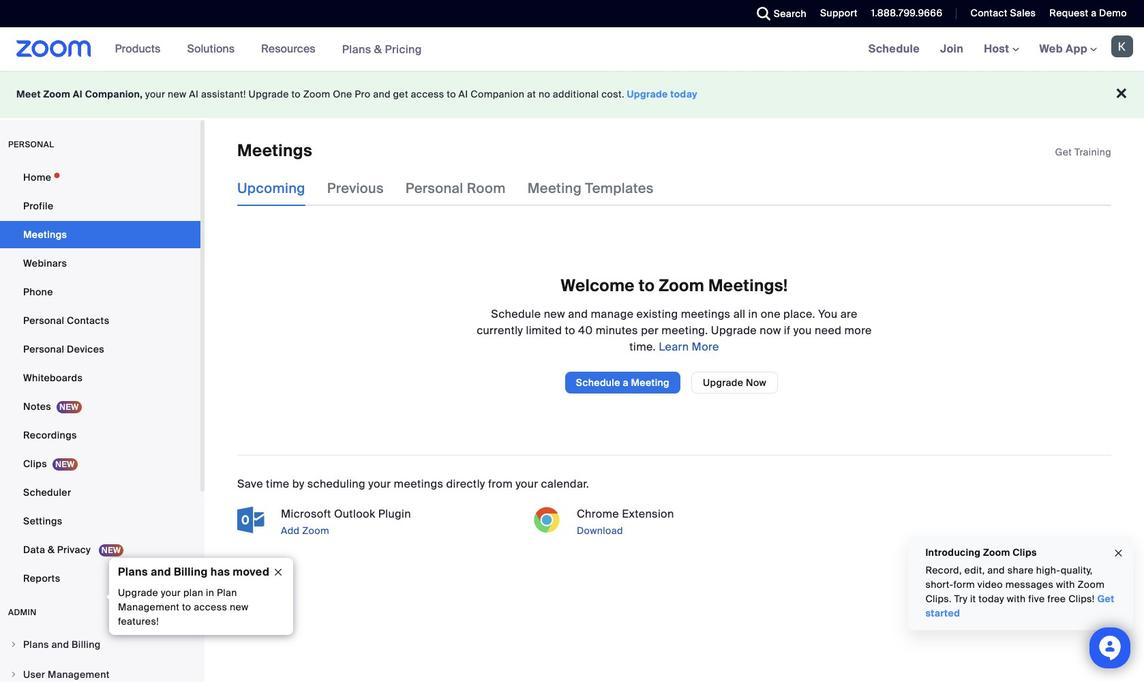 Task type: vqa. For each thing, say whether or not it's contained in the screenshot.
free
yes



Task type: locate. For each thing, give the bounding box(es) containing it.
1 horizontal spatial meeting
[[631, 376, 670, 389]]

1 horizontal spatial access
[[411, 88, 444, 100]]

0 horizontal spatial access
[[194, 601, 227, 613]]

0 horizontal spatial plans
[[23, 639, 49, 651]]

access down plan
[[194, 601, 227, 613]]

0 horizontal spatial with
[[1007, 593, 1026, 605]]

a left demo
[[1092, 7, 1097, 19]]

1 vertical spatial meetings
[[394, 477, 444, 491]]

0 vertical spatial today
[[671, 88, 698, 100]]

no
[[539, 88, 551, 100]]

& left the pricing
[[374, 42, 382, 56]]

app
[[1066, 42, 1088, 56]]

schedule inside 'link'
[[869, 42, 920, 56]]

plan
[[183, 587, 203, 599]]

get inside get started
[[1098, 593, 1115, 605]]

phone link
[[0, 278, 201, 306]]

zoom inside record, edit, and share high-quality, short-form video messages with zoom clips. try it today with five free clips!
[[1078, 578, 1105, 591]]

1 horizontal spatial clips
[[1013, 546, 1037, 559]]

1 vertical spatial billing
[[72, 639, 101, 651]]

get left the training
[[1056, 146, 1073, 158]]

schedule down 1.888.799.9666
[[869, 42, 920, 56]]

manage
[[591, 307, 634, 321]]

0 vertical spatial personal
[[406, 180, 464, 197]]

1 vertical spatial schedule
[[491, 307, 541, 321]]

your right from
[[516, 477, 538, 491]]

zoom logo image
[[16, 40, 91, 57]]

meet zoom ai companion, your new ai assistant! upgrade to zoom one pro and get access to ai companion at no additional cost. upgrade today
[[16, 88, 698, 100]]

plans for plans & pricing
[[342, 42, 371, 56]]

a inside schedule a meeting button
[[623, 376, 629, 389]]

1 horizontal spatial management
[[118, 601, 180, 613]]

& right the data
[[48, 544, 55, 556]]

0 horizontal spatial in
[[206, 587, 214, 599]]

billing up plan
[[174, 565, 208, 579]]

in
[[749, 307, 758, 321], [206, 587, 214, 599]]

settings link
[[0, 508, 201, 535]]

0 vertical spatial schedule
[[869, 42, 920, 56]]

plans and billing menu item
[[0, 632, 201, 660]]

2 horizontal spatial new
[[544, 307, 566, 321]]

& inside the personal menu menu
[[48, 544, 55, 556]]

1 vertical spatial a
[[623, 376, 629, 389]]

minutes
[[596, 323, 638, 338]]

1 vertical spatial today
[[979, 593, 1005, 605]]

new down plan
[[230, 601, 249, 613]]

plans down data & privacy link
[[118, 565, 148, 579]]

and up video
[[988, 564, 1005, 576]]

and inside meet zoom ai companion, footer
[[373, 88, 391, 100]]

meetings up upcoming at the left top of page
[[237, 140, 312, 161]]

billing
[[174, 565, 208, 579], [72, 639, 101, 651]]

1 vertical spatial management
[[48, 669, 110, 681]]

personal left room
[[406, 180, 464, 197]]

0 horizontal spatial today
[[671, 88, 698, 100]]

0 vertical spatial get
[[1056, 146, 1073, 158]]

0 horizontal spatial meetings
[[23, 229, 67, 241]]

0 horizontal spatial close image
[[267, 566, 289, 578]]

today
[[671, 88, 698, 100], [979, 593, 1005, 605]]

personal devices
[[23, 343, 104, 355]]

1 horizontal spatial billing
[[174, 565, 208, 579]]

ai left companion
[[459, 88, 468, 100]]

meeting inside button
[[631, 376, 670, 389]]

1 horizontal spatial with
[[1056, 578, 1075, 591]]

banner
[[0, 27, 1145, 72]]

billing inside menu item
[[72, 639, 101, 651]]

personal down phone
[[23, 314, 64, 327]]

plans up meet zoom ai companion, your new ai assistant! upgrade to zoom one pro and get access to ai companion at no additional cost. upgrade today
[[342, 42, 371, 56]]

recordings
[[23, 429, 77, 441]]

personal
[[406, 180, 464, 197], [23, 314, 64, 327], [23, 343, 64, 355]]

0 vertical spatial close image
[[1114, 545, 1125, 561]]

2 horizontal spatial schedule
[[869, 42, 920, 56]]

clips
[[23, 458, 47, 470], [1013, 546, 1037, 559]]

meetings
[[237, 140, 312, 161], [23, 229, 67, 241]]

new
[[168, 88, 187, 100], [544, 307, 566, 321], [230, 601, 249, 613]]

2 vertical spatial new
[[230, 601, 249, 613]]

0 horizontal spatial meeting
[[528, 180, 582, 197]]

profile link
[[0, 192, 201, 220]]

existing
[[637, 307, 678, 321]]

with down 'messages'
[[1007, 593, 1026, 605]]

get for get started
[[1098, 593, 1115, 605]]

0 horizontal spatial ai
[[73, 88, 83, 100]]

2 vertical spatial schedule
[[576, 376, 621, 389]]

by
[[292, 477, 305, 491]]

schedule up the currently
[[491, 307, 541, 321]]

1 vertical spatial in
[[206, 587, 214, 599]]

0 vertical spatial access
[[411, 88, 444, 100]]

zoom up existing at the right
[[659, 275, 705, 296]]

plans and billing has moved tooltip
[[106, 558, 293, 635]]

zoom
[[43, 88, 70, 100], [303, 88, 330, 100], [659, 275, 705, 296], [302, 524, 329, 537], [983, 546, 1010, 559], [1078, 578, 1105, 591]]

today inside meet zoom ai companion, footer
[[671, 88, 698, 100]]

schedule for schedule new and manage existing meetings all in one place. you are currently limited to 40 minutes per meeting. upgrade now if you need more time.
[[491, 307, 541, 321]]

clips up share
[[1013, 546, 1037, 559]]

if
[[784, 323, 791, 338]]

upgrade left 'now' at the right
[[703, 376, 744, 389]]

0 horizontal spatial schedule
[[491, 307, 541, 321]]

meeting down time.
[[631, 376, 670, 389]]

1 horizontal spatial schedule
[[576, 376, 621, 389]]

banner containing products
[[0, 27, 1145, 72]]

1 horizontal spatial in
[[749, 307, 758, 321]]

meetings up plugin
[[394, 477, 444, 491]]

1 horizontal spatial a
[[1092, 7, 1097, 19]]

billing for plans and billing
[[72, 639, 101, 651]]

your up plugin
[[368, 477, 391, 491]]

upgrade now
[[703, 376, 767, 389]]

whiteboards
[[23, 372, 83, 384]]

ai left assistant!
[[189, 88, 199, 100]]

0 vertical spatial clips
[[23, 458, 47, 470]]

2 horizontal spatial ai
[[459, 88, 468, 100]]

0 vertical spatial billing
[[174, 565, 208, 579]]

search
[[774, 8, 807, 20]]

plan
[[217, 587, 237, 599]]

new left assistant!
[[168, 88, 187, 100]]

1 vertical spatial get
[[1098, 593, 1115, 605]]

1 vertical spatial meetings
[[23, 229, 67, 241]]

schedule inside schedule new and manage existing meetings all in one place. you are currently limited to 40 minutes per meeting. upgrade now if you need more time.
[[491, 307, 541, 321]]

upgrade down all
[[711, 323, 757, 338]]

request a demo
[[1050, 7, 1128, 19]]

meetings up the meeting. at the right of the page
[[681, 307, 731, 321]]

a for request
[[1092, 7, 1097, 19]]

calendar.
[[541, 477, 589, 491]]

meetings up webinars
[[23, 229, 67, 241]]

clips!
[[1069, 593, 1095, 605]]

data & privacy
[[23, 544, 93, 556]]

upgrade your plan in plan management to access new features!
[[118, 587, 249, 628]]

chrome extension download
[[577, 507, 674, 537]]

schedule inside button
[[576, 376, 621, 389]]

scheduling
[[307, 477, 366, 491]]

1 horizontal spatial new
[[230, 601, 249, 613]]

zoom down microsoft
[[302, 524, 329, 537]]

meeting left the templates
[[528, 180, 582, 197]]

try
[[954, 593, 968, 605]]

clips up the scheduler
[[23, 458, 47, 470]]

plans right right image at the bottom of the page
[[23, 639, 49, 651]]

resources button
[[261, 27, 322, 71]]

upgrade up features!
[[118, 587, 158, 599]]

schedule down 40 at the top right
[[576, 376, 621, 389]]

meetings inside schedule new and manage existing meetings all in one place. you are currently limited to 40 minutes per meeting. upgrade now if you need more time.
[[681, 307, 731, 321]]

personal contacts link
[[0, 307, 201, 334]]

0 vertical spatial meeting
[[528, 180, 582, 197]]

0 vertical spatial plans
[[342, 42, 371, 56]]

1 vertical spatial &
[[48, 544, 55, 556]]

in right plan
[[206, 587, 214, 599]]

1 vertical spatial clips
[[1013, 546, 1037, 559]]

0 vertical spatial &
[[374, 42, 382, 56]]

with up free
[[1056, 578, 1075, 591]]

schedule for schedule
[[869, 42, 920, 56]]

profile picture image
[[1112, 35, 1134, 57]]

and up 'upgrade your plan in plan management to access new features!' at the left bottom of the page
[[151, 565, 171, 579]]

meeting inside tab list
[[528, 180, 582, 197]]

1 horizontal spatial close image
[[1114, 545, 1125, 561]]

zoom right meet
[[43, 88, 70, 100]]

1 horizontal spatial ai
[[189, 88, 199, 100]]

0 vertical spatial new
[[168, 88, 187, 100]]

zoom inside microsoft outlook plugin add zoom
[[302, 524, 329, 537]]

your left plan
[[161, 587, 181, 599]]

one
[[333, 88, 352, 100]]

meetings for your
[[394, 477, 444, 491]]

2 vertical spatial plans
[[23, 639, 49, 651]]

schedule new and manage existing meetings all in one place. you are currently limited to 40 minutes per meeting. upgrade now if you need more time.
[[477, 307, 872, 354]]

data
[[23, 544, 45, 556]]

0 horizontal spatial meetings
[[394, 477, 444, 491]]

you
[[819, 307, 838, 321]]

1 horizontal spatial get
[[1098, 593, 1115, 605]]

to left 40 at the top right
[[565, 323, 576, 338]]

to
[[292, 88, 301, 100], [447, 88, 456, 100], [639, 275, 655, 296], [565, 323, 576, 338], [182, 601, 191, 613]]

plans inside product information navigation
[[342, 42, 371, 56]]

are
[[841, 307, 858, 321]]

get right clips!
[[1098, 593, 1115, 605]]

and up 40 at the top right
[[568, 307, 588, 321]]

2 horizontal spatial plans
[[342, 42, 371, 56]]

1 horizontal spatial &
[[374, 42, 382, 56]]

today inside record, edit, and share high-quality, short-form video messages with zoom clips. try it today with five free clips!
[[979, 593, 1005, 605]]

0 vertical spatial in
[[749, 307, 758, 321]]

access right 'get'
[[411, 88, 444, 100]]

billing inside tooltip
[[174, 565, 208, 579]]

1 horizontal spatial meetings
[[681, 307, 731, 321]]

1 vertical spatial personal
[[23, 314, 64, 327]]

0 horizontal spatial management
[[48, 669, 110, 681]]

meetings inside the personal menu menu
[[23, 229, 67, 241]]

meetings
[[681, 307, 731, 321], [394, 477, 444, 491]]

training
[[1075, 146, 1112, 158]]

a down minutes
[[623, 376, 629, 389]]

1 vertical spatial new
[[544, 307, 566, 321]]

0 horizontal spatial new
[[168, 88, 187, 100]]

new inside 'upgrade your plan in plan management to access new features!'
[[230, 601, 249, 613]]

close image
[[1114, 545, 1125, 561], [267, 566, 289, 578]]

new up limited
[[544, 307, 566, 321]]

personal room
[[406, 180, 506, 197]]

0 horizontal spatial a
[[623, 376, 629, 389]]

upgrade today link
[[627, 88, 698, 100]]

companion,
[[85, 88, 143, 100]]

and
[[373, 88, 391, 100], [568, 307, 588, 321], [988, 564, 1005, 576], [151, 565, 171, 579], [51, 639, 69, 651]]

to down plan
[[182, 601, 191, 613]]

0 vertical spatial with
[[1056, 578, 1075, 591]]

introducing zoom clips
[[926, 546, 1037, 559]]

1 horizontal spatial meetings
[[237, 140, 312, 161]]

place.
[[784, 307, 816, 321]]

contact sales link
[[961, 0, 1040, 27], [971, 7, 1036, 19]]

management up features!
[[118, 601, 180, 613]]

meet
[[16, 88, 41, 100]]

1 vertical spatial meeting
[[631, 376, 670, 389]]

0 horizontal spatial &
[[48, 544, 55, 556]]

access
[[411, 88, 444, 100], [194, 601, 227, 613]]

personal menu menu
[[0, 164, 201, 593]]

meeting.
[[662, 323, 709, 338]]

1 horizontal spatial today
[[979, 593, 1005, 605]]

and up the user management
[[51, 639, 69, 651]]

0 horizontal spatial clips
[[23, 458, 47, 470]]

1 vertical spatial close image
[[267, 566, 289, 578]]

with
[[1056, 578, 1075, 591], [1007, 593, 1026, 605]]

& inside product information navigation
[[374, 42, 382, 56]]

40
[[578, 323, 593, 338]]

microsoft
[[281, 507, 331, 521]]

0 vertical spatial meetings
[[681, 307, 731, 321]]

management down plans and billing
[[48, 669, 110, 681]]

1.888.799.9666 button up schedule 'link'
[[872, 7, 943, 19]]

personal inside the tabs of meeting tab list
[[406, 180, 464, 197]]

plans and billing
[[23, 639, 101, 651]]

and inside record, edit, and share high-quality, short-form video messages with zoom clips. try it today with five free clips!
[[988, 564, 1005, 576]]

save
[[237, 477, 263, 491]]

plans inside menu item
[[23, 639, 49, 651]]

personal up whiteboards
[[23, 343, 64, 355]]

meeting templates
[[528, 180, 654, 197]]

ai left the companion,
[[73, 88, 83, 100]]

and left 'get'
[[373, 88, 391, 100]]

1 vertical spatial plans
[[118, 565, 148, 579]]

1 horizontal spatial plans
[[118, 565, 148, 579]]

plans for plans and billing has moved
[[118, 565, 148, 579]]

plans inside tooltip
[[118, 565, 148, 579]]

plans and billing has moved
[[118, 565, 270, 579]]

web app button
[[1040, 42, 1098, 56]]

your
[[145, 88, 165, 100], [368, 477, 391, 491], [516, 477, 538, 491], [161, 587, 181, 599]]

0 vertical spatial a
[[1092, 7, 1097, 19]]

more
[[692, 340, 719, 354]]

to down resources dropdown button
[[292, 88, 301, 100]]

upgrade inside 'upgrade your plan in plan management to access new features!'
[[118, 587, 158, 599]]

you
[[794, 323, 812, 338]]

0 horizontal spatial billing
[[72, 639, 101, 651]]

devices
[[67, 343, 104, 355]]

0 vertical spatial meetings
[[237, 140, 312, 161]]

billing up the user management 'menu item'
[[72, 639, 101, 651]]

user
[[23, 669, 45, 681]]

in right all
[[749, 307, 758, 321]]

0 horizontal spatial get
[[1056, 146, 1073, 158]]

zoom up clips!
[[1078, 578, 1105, 591]]

meetings navigation
[[859, 27, 1145, 72]]

0 vertical spatial management
[[118, 601, 180, 613]]

1 vertical spatial access
[[194, 601, 227, 613]]

now
[[746, 376, 767, 389]]

admin menu menu
[[0, 632, 201, 682]]

2 vertical spatial personal
[[23, 343, 64, 355]]

your right the companion,
[[145, 88, 165, 100]]

record,
[[926, 564, 962, 576]]

tabs of meeting tab list
[[237, 171, 676, 206]]



Task type: describe. For each thing, give the bounding box(es) containing it.
whiteboards link
[[0, 364, 201, 392]]

personal contacts
[[23, 314, 109, 327]]

host button
[[984, 42, 1020, 56]]

meetings for existing
[[681, 307, 731, 321]]

moved
[[233, 565, 270, 579]]

management inside 'upgrade your plan in plan management to access new features!'
[[118, 601, 180, 613]]

user management
[[23, 669, 110, 681]]

products button
[[115, 27, 167, 71]]

recordings link
[[0, 422, 201, 449]]

new inside schedule new and manage existing meetings all in one place. you are currently limited to 40 minutes per meeting. upgrade now if you need more time.
[[544, 307, 566, 321]]

edit,
[[965, 564, 985, 576]]

webinars link
[[0, 250, 201, 277]]

pricing
[[385, 42, 422, 56]]

clips link
[[0, 450, 201, 478]]

phone
[[23, 286, 53, 298]]

contacts
[[67, 314, 109, 327]]

management inside 'menu item'
[[48, 669, 110, 681]]

contact sales
[[971, 7, 1036, 19]]

webinars
[[23, 257, 67, 269]]

request
[[1050, 7, 1089, 19]]

templates
[[585, 180, 654, 197]]

five
[[1029, 593, 1045, 605]]

directly
[[446, 477, 485, 491]]

video
[[978, 578, 1003, 591]]

one
[[761, 307, 781, 321]]

close image inside plans and billing has moved tooltip
[[267, 566, 289, 578]]

your inside 'upgrade your plan in plan management to access new features!'
[[161, 587, 181, 599]]

currently
[[477, 323, 523, 338]]

billing for plans and billing has moved
[[174, 565, 208, 579]]

per
[[641, 323, 659, 338]]

right image
[[10, 671, 18, 679]]

zoom left one
[[303, 88, 330, 100]]

notes
[[23, 400, 51, 413]]

product information navigation
[[105, 27, 432, 72]]

access inside meet zoom ai companion, footer
[[411, 88, 444, 100]]

extension
[[622, 507, 674, 521]]

plans & pricing
[[342, 42, 422, 56]]

add zoom link
[[278, 522, 520, 539]]

plans for plans and billing
[[23, 639, 49, 651]]

schedule a meeting
[[576, 376, 670, 389]]

personal for personal contacts
[[23, 314, 64, 327]]

welcome
[[561, 275, 635, 296]]

additional
[[553, 88, 599, 100]]

a for schedule
[[623, 376, 629, 389]]

upcoming
[[237, 180, 305, 197]]

meetings!
[[709, 275, 788, 296]]

in inside 'upgrade your plan in plan management to access new features!'
[[206, 587, 214, 599]]

privacy
[[57, 544, 91, 556]]

meetings link
[[0, 221, 201, 248]]

data & privacy link
[[0, 536, 201, 563]]

high-
[[1036, 564, 1061, 576]]

schedule for schedule a meeting
[[576, 376, 621, 389]]

learn more link
[[656, 340, 719, 354]]

upgrade right cost.
[[627, 88, 668, 100]]

scheduler link
[[0, 479, 201, 506]]

& for privacy
[[48, 544, 55, 556]]

zoom up 'edit,'
[[983, 546, 1010, 559]]

resources
[[261, 42, 316, 56]]

clips.
[[926, 593, 952, 605]]

share
[[1008, 564, 1034, 576]]

and inside menu item
[[51, 639, 69, 651]]

clips inside the personal menu menu
[[23, 458, 47, 470]]

room
[[467, 180, 506, 197]]

join link
[[930, 27, 974, 71]]

web
[[1040, 42, 1063, 56]]

solutions
[[187, 42, 235, 56]]

access inside 'upgrade your plan in plan management to access new features!'
[[194, 601, 227, 613]]

2 ai from the left
[[189, 88, 199, 100]]

new inside meet zoom ai companion, footer
[[168, 88, 187, 100]]

personal for personal devices
[[23, 343, 64, 355]]

cost.
[[602, 88, 625, 100]]

meet zoom ai companion, footer
[[0, 71, 1145, 118]]

reports
[[23, 572, 60, 585]]

now
[[760, 323, 782, 338]]

welcome to zoom meetings!
[[561, 275, 788, 296]]

1.888.799.9666 button up the join
[[861, 0, 946, 27]]

personal for personal room
[[406, 180, 464, 197]]

1 vertical spatial with
[[1007, 593, 1026, 605]]

assistant!
[[201, 88, 246, 100]]

and inside schedule new and manage existing meetings all in one place. you are currently limited to 40 minutes per meeting. upgrade now if you need more time.
[[568, 307, 588, 321]]

to inside 'upgrade your plan in plan management to access new features!'
[[182, 601, 191, 613]]

notes link
[[0, 393, 201, 420]]

to inside schedule new and manage existing meetings all in one place. you are currently limited to 40 minutes per meeting. upgrade now if you need more time.
[[565, 323, 576, 338]]

add
[[281, 524, 300, 537]]

form
[[954, 578, 975, 591]]

upgrade inside schedule new and manage existing meetings all in one place. you are currently limited to 40 minutes per meeting. upgrade now if you need more time.
[[711, 323, 757, 338]]

get started
[[926, 593, 1115, 619]]

messages
[[1006, 578, 1054, 591]]

demo
[[1100, 7, 1128, 19]]

free
[[1048, 593, 1066, 605]]

sales
[[1011, 7, 1036, 19]]

support
[[821, 7, 858, 19]]

web app
[[1040, 42, 1088, 56]]

upgrade down product information navigation
[[249, 88, 289, 100]]

& for pricing
[[374, 42, 382, 56]]

get for get training
[[1056, 146, 1073, 158]]

introducing
[[926, 546, 981, 559]]

1.888.799.9666
[[872, 7, 943, 19]]

to up existing at the right
[[639, 275, 655, 296]]

home
[[23, 171, 51, 184]]

get started link
[[926, 593, 1115, 619]]

need
[[815, 323, 842, 338]]

your inside meet zoom ai companion, footer
[[145, 88, 165, 100]]

right image
[[10, 641, 18, 649]]

and inside tooltip
[[151, 565, 171, 579]]

admin
[[8, 607, 37, 618]]

schedule a meeting button
[[565, 372, 681, 393]]

limited
[[526, 323, 562, 338]]

get training
[[1056, 146, 1112, 158]]

from
[[488, 477, 513, 491]]

in inside schedule new and manage existing meetings all in one place. you are currently limited to 40 minutes per meeting. upgrade now if you need more time.
[[749, 307, 758, 321]]

1 ai from the left
[[73, 88, 83, 100]]

it
[[970, 593, 976, 605]]

to left companion
[[447, 88, 456, 100]]

host
[[984, 42, 1013, 56]]

user management menu item
[[0, 662, 201, 682]]

upgrade inside button
[[703, 376, 744, 389]]

short-
[[926, 578, 954, 591]]

learn
[[659, 340, 689, 354]]

download
[[577, 524, 623, 537]]

features!
[[118, 615, 159, 628]]

3 ai from the left
[[459, 88, 468, 100]]



